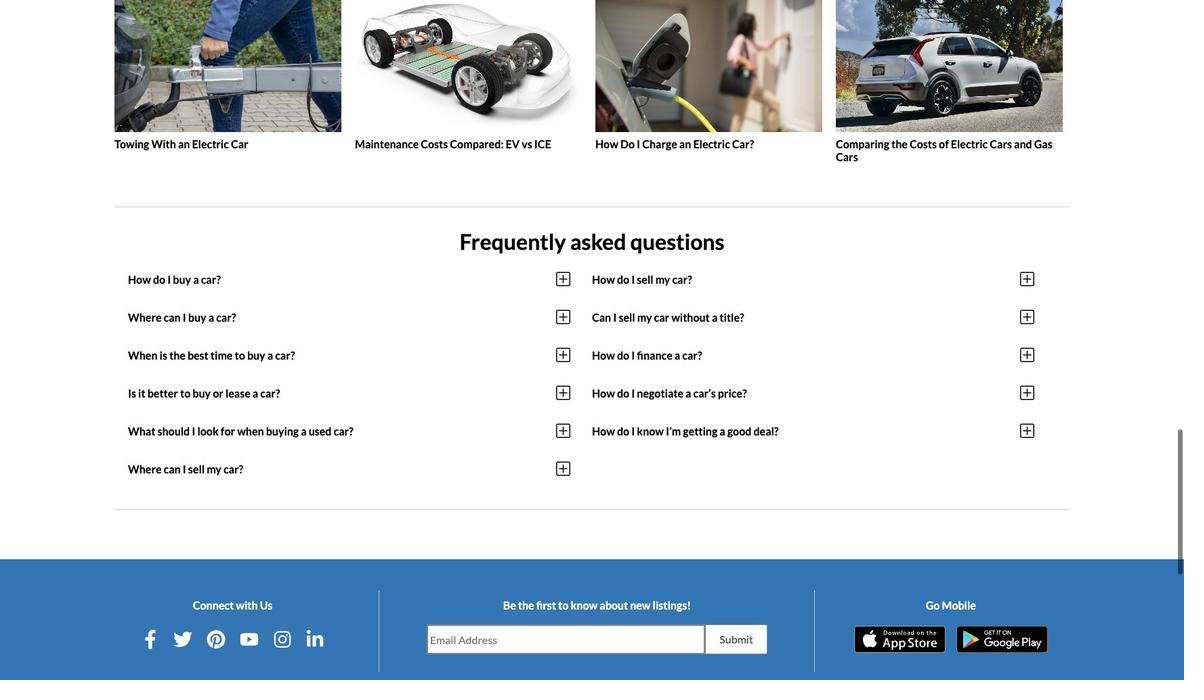 Task type: vqa. For each thing, say whether or not it's contained in the screenshot.
by Craig Fitzgerald
no



Task type: describe. For each thing, give the bounding box(es) containing it.
us
[[260, 599, 272, 612]]

maintenance costs compared: ev vs ice image
[[355, 0, 582, 132]]

how for how do i know i'm getting a good deal?
[[592, 425, 615, 437]]

how do i negotiate a car's price?
[[592, 387, 747, 400]]

buying
[[266, 425, 299, 437]]

how do i charge an electric car? link
[[595, 0, 822, 150]]

and
[[1014, 137, 1032, 150]]

how do i sell my car?
[[592, 273, 692, 286]]

sell for how do i sell my car?
[[637, 273, 653, 286]]

to for be the first to know about new listings!
[[558, 599, 569, 612]]

do
[[620, 137, 635, 150]]

finance
[[637, 349, 672, 362]]

is
[[128, 387, 136, 400]]

buy up best
[[188, 311, 206, 324]]

i for how do i negotiate a car's price?
[[631, 387, 635, 400]]

towing with an electric car link
[[114, 0, 341, 150]]

is
[[160, 349, 167, 362]]

maintenance costs compared: ev vs ice link
[[355, 0, 582, 150]]

do for know
[[617, 425, 629, 437]]

car? down for
[[224, 463, 243, 475]]

i for how do i know i'm getting a good deal?
[[631, 425, 635, 437]]

i for how do i buy a car?
[[167, 273, 171, 286]]

twitter image
[[174, 630, 193, 649]]

time
[[211, 349, 233, 362]]

submit button
[[705, 625, 767, 655]]

be
[[503, 599, 516, 612]]

plus square image for how do i finance a car?
[[1020, 347, 1034, 363]]

be the first to know about new listings!
[[503, 599, 691, 612]]

2 electric from the left
[[693, 137, 730, 150]]

buy inside "dropdown button"
[[173, 273, 191, 286]]

how do i negotiate a car's price? button
[[592, 374, 1034, 412]]

submit
[[720, 633, 753, 646]]

how do i finance a car?
[[592, 349, 702, 362]]

can i sell my car without a title? button
[[592, 298, 1034, 336]]

or
[[213, 387, 223, 400]]

car? right used at the bottom of page
[[334, 425, 353, 437]]

plus square image for how do i sell my car?
[[1020, 271, 1034, 287]]

how do i finance a car? button
[[592, 336, 1034, 374]]

a up when is the best time to buy a car? at the bottom
[[208, 311, 214, 324]]

comparing
[[836, 137, 889, 150]]

where can i buy a car? button
[[128, 298, 570, 336]]

a inside "dropdown button"
[[720, 425, 725, 437]]

download on the app store image
[[854, 626, 945, 653]]

1 horizontal spatial cars
[[990, 137, 1012, 150]]

can i sell my car without a title?
[[592, 311, 744, 324]]

my for where can i sell my car?
[[207, 463, 221, 475]]

towing with an electric car image
[[114, 0, 341, 132]]

frequently asked questions
[[460, 228, 724, 255]]

with
[[151, 137, 176, 150]]

ice
[[534, 137, 551, 150]]

car? inside "dropdown button"
[[201, 273, 221, 286]]

maintenance costs compared: ev vs ice
[[355, 137, 551, 150]]

first
[[536, 599, 556, 612]]

what should i look for when buying a used car? button
[[128, 412, 570, 450]]

new
[[630, 599, 651, 612]]

go
[[926, 599, 940, 612]]

do for negotiate
[[617, 387, 629, 400]]

i'm
[[666, 425, 681, 437]]

mobile
[[942, 599, 976, 612]]

when
[[128, 349, 157, 362]]

connect with us
[[193, 599, 272, 612]]

2 an from the left
[[679, 137, 691, 150]]

frequently
[[460, 228, 566, 255]]

price?
[[718, 387, 747, 400]]

how do i charge an electric car? image
[[595, 0, 822, 132]]

questions
[[630, 228, 724, 255]]

when
[[237, 425, 264, 437]]

maintenance
[[355, 137, 419, 150]]

0 horizontal spatial cars
[[836, 150, 858, 163]]

1 horizontal spatial to
[[235, 349, 245, 362]]

plus square image for how do i know i'm getting a good deal?
[[1020, 423, 1034, 439]]

how for how do i negotiate a car's price?
[[592, 387, 615, 400]]

car
[[654, 311, 669, 324]]

car? right time
[[275, 349, 295, 362]]

how for how do i sell my car?
[[592, 273, 615, 286]]

how for how do i buy a car?
[[128, 273, 151, 286]]

plus square image for how do i negotiate a car's price?
[[1020, 385, 1034, 401]]

look
[[197, 425, 219, 437]]

lease
[[225, 387, 250, 400]]

car's
[[693, 387, 716, 400]]

where can i sell my car?
[[128, 463, 243, 475]]

comparing the costs of electric cars and gas cars link
[[836, 0, 1063, 163]]

1 vertical spatial my
[[637, 311, 652, 324]]

i right can
[[613, 311, 617, 324]]

where for where can i buy a car?
[[128, 311, 162, 324]]

buy right time
[[247, 349, 265, 362]]

plus square image for is it better to buy or lease a car?
[[556, 385, 570, 401]]

of
[[939, 137, 949, 150]]

connect
[[193, 599, 234, 612]]

when is the best time to buy a car?
[[128, 349, 295, 362]]

my for how do i sell my car?
[[655, 273, 670, 286]]

do for buy
[[153, 273, 165, 286]]

a inside dropdown button
[[686, 387, 691, 400]]

compared:
[[450, 137, 504, 150]]

a right time
[[267, 349, 273, 362]]

how do i buy a car?
[[128, 273, 221, 286]]

0 horizontal spatial know
[[571, 599, 598, 612]]

comparing the costs of electric cars and gas cars
[[836, 137, 1052, 163]]

gas
[[1034, 137, 1052, 150]]

when is the best time to buy a car? button
[[128, 336, 570, 374]]

towing
[[114, 137, 149, 150]]

negotiate
[[637, 387, 683, 400]]

deal?
[[754, 425, 779, 437]]



Task type: locate. For each thing, give the bounding box(es) containing it.
the for be
[[518, 599, 534, 612]]

electric left car? on the right of the page
[[693, 137, 730, 150]]

my left car
[[637, 311, 652, 324]]

sell right can
[[619, 311, 635, 324]]

title?
[[720, 311, 744, 324]]

where for where can i sell my car?
[[128, 463, 162, 475]]

plus square image
[[556, 271, 570, 287], [1020, 309, 1034, 325], [556, 347, 570, 363], [1020, 347, 1034, 363], [556, 385, 570, 401], [1020, 385, 1034, 401]]

0 horizontal spatial to
[[180, 387, 191, 400]]

costs left compared:
[[421, 137, 448, 150]]

a left good
[[720, 425, 725, 437]]

car? right finance
[[682, 349, 702, 362]]

2 horizontal spatial my
[[655, 273, 670, 286]]

costs left of
[[910, 137, 937, 150]]

0 horizontal spatial sell
[[188, 463, 205, 475]]

how do i know i'm getting a good deal?
[[592, 425, 779, 437]]

where
[[128, 311, 162, 324], [128, 463, 162, 475]]

i inside "dropdown button"
[[631, 425, 635, 437]]

plus square image inside how do i know i'm getting a good deal? "dropdown button"
[[1020, 423, 1034, 439]]

cars left 'and'
[[990, 137, 1012, 150]]

do left the negotiate
[[617, 387, 629, 400]]

how do i charge an electric car?
[[595, 137, 754, 150]]

plus square image for can i sell my car without a title?
[[1020, 309, 1034, 325]]

1 where from the top
[[128, 311, 162, 324]]

is it better to buy or lease a car? button
[[128, 374, 570, 412]]

a left used at the bottom of page
[[301, 425, 307, 437]]

do left i'm
[[617, 425, 629, 437]]

2 vertical spatial my
[[207, 463, 221, 475]]

do inside "dropdown button"
[[153, 273, 165, 286]]

do up the where can i buy a car?
[[153, 273, 165, 286]]

0 vertical spatial to
[[235, 349, 245, 362]]

costs inside comparing the costs of electric cars and gas cars
[[910, 137, 937, 150]]

how inside dropdown button
[[592, 387, 615, 400]]

i for what should i look for when buying a used car?
[[192, 425, 195, 437]]

i inside "dropdown button"
[[167, 273, 171, 286]]

1 horizontal spatial an
[[679, 137, 691, 150]]

0 horizontal spatial electric
[[192, 137, 229, 150]]

1 can from the top
[[164, 311, 181, 324]]

i left finance
[[631, 349, 635, 362]]

the
[[891, 137, 908, 150], [169, 349, 185, 362], [518, 599, 534, 612]]

electric right of
[[951, 137, 988, 150]]

youtube image
[[240, 630, 259, 649]]

i for how do i sell my car?
[[631, 273, 635, 286]]

1 vertical spatial sell
[[619, 311, 635, 324]]

i left i'm
[[631, 425, 635, 437]]

know
[[637, 425, 664, 437], [571, 599, 598, 612]]

i
[[637, 137, 640, 150], [167, 273, 171, 286], [631, 273, 635, 286], [183, 311, 186, 324], [613, 311, 617, 324], [631, 349, 635, 362], [631, 387, 635, 400], [192, 425, 195, 437], [631, 425, 635, 437], [183, 463, 186, 475]]

2 horizontal spatial the
[[891, 137, 908, 150]]

2 vertical spatial to
[[558, 599, 569, 612]]

Email Address email field
[[427, 625, 705, 654]]

a right "lease"
[[253, 387, 258, 400]]

where can i buy a car?
[[128, 311, 236, 324]]

1 horizontal spatial my
[[637, 311, 652, 324]]

do inside "dropdown button"
[[617, 425, 629, 437]]

2 costs from the left
[[910, 137, 937, 150]]

a left title?
[[712, 311, 718, 324]]

the inside dropdown button
[[169, 349, 185, 362]]

the right "be"
[[518, 599, 534, 612]]

get it on google play image
[[956, 626, 1048, 653]]

towing with an electric car
[[114, 137, 248, 150]]

for
[[221, 425, 235, 437]]

go mobile
[[926, 599, 976, 612]]

car? down questions
[[672, 273, 692, 286]]

sell up the can i sell my car without a title?
[[637, 273, 653, 286]]

1 vertical spatial to
[[180, 387, 191, 400]]

it
[[138, 387, 145, 400]]

better
[[147, 387, 178, 400]]

an
[[178, 137, 190, 150], [679, 137, 691, 150]]

how inside "dropdown button"
[[592, 425, 615, 437]]

can for buy
[[164, 311, 181, 324]]

1 an from the left
[[178, 137, 190, 150]]

0 horizontal spatial my
[[207, 463, 221, 475]]

i for where can i sell my car?
[[183, 463, 186, 475]]

how inside "dropdown button"
[[128, 273, 151, 286]]

can for sell
[[164, 463, 181, 475]]

to for is it better to buy or lease a car?
[[180, 387, 191, 400]]

1 vertical spatial the
[[169, 349, 185, 362]]

2 vertical spatial the
[[518, 599, 534, 612]]

plus square image inside what should i look for when buying a used car? dropdown button
[[556, 423, 570, 439]]

charge
[[642, 137, 677, 150]]

plus square image inside "how do i sell my car?" dropdown button
[[1020, 271, 1034, 287]]

3 electric from the left
[[951, 137, 988, 150]]

a inside "dropdown button"
[[193, 273, 199, 286]]

an right charge
[[679, 137, 691, 150]]

plus square image inside 'when is the best time to buy a car?' dropdown button
[[556, 347, 570, 363]]

2 horizontal spatial electric
[[951, 137, 988, 150]]

what should i look for when buying a used car?
[[128, 425, 353, 437]]

car? up time
[[216, 311, 236, 324]]

a up the where can i buy a car?
[[193, 273, 199, 286]]

0 horizontal spatial costs
[[421, 137, 448, 150]]

i up the where can i buy a car?
[[167, 273, 171, 286]]

with
[[236, 599, 258, 612]]

sell for where can i sell my car?
[[188, 463, 205, 475]]

how
[[595, 137, 618, 150], [128, 273, 151, 286], [592, 273, 615, 286], [592, 349, 615, 362], [592, 387, 615, 400], [592, 425, 615, 437]]

my
[[655, 273, 670, 286], [637, 311, 652, 324], [207, 463, 221, 475]]

asked
[[570, 228, 626, 255]]

is it better to buy or lease a car?
[[128, 387, 280, 400]]

know inside how do i know i'm getting a good deal? "dropdown button"
[[637, 425, 664, 437]]

0 horizontal spatial the
[[169, 349, 185, 362]]

2 horizontal spatial sell
[[637, 273, 653, 286]]

how do i know i'm getting a good deal? button
[[592, 412, 1034, 450]]

electric
[[192, 137, 229, 150], [693, 137, 730, 150], [951, 137, 988, 150]]

i right do on the right of the page
[[637, 137, 640, 150]]

used
[[309, 425, 332, 437]]

my up car
[[655, 273, 670, 286]]

a right finance
[[675, 349, 680, 362]]

0 vertical spatial the
[[891, 137, 908, 150]]

getting
[[683, 425, 718, 437]]

car
[[231, 137, 248, 150]]

buy
[[173, 273, 191, 286], [188, 311, 206, 324], [247, 349, 265, 362], [193, 387, 211, 400]]

do for sell
[[617, 273, 629, 286]]

plus square image inside how do i finance a car? dropdown button
[[1020, 347, 1034, 363]]

1 horizontal spatial costs
[[910, 137, 937, 150]]

know left about
[[571, 599, 598, 612]]

where down what
[[128, 463, 162, 475]]

i left the 'look'
[[192, 425, 195, 437]]

vs
[[522, 137, 532, 150]]

a
[[193, 273, 199, 286], [208, 311, 214, 324], [712, 311, 718, 324], [267, 349, 273, 362], [675, 349, 680, 362], [253, 387, 258, 400], [686, 387, 691, 400], [301, 425, 307, 437], [720, 425, 725, 437]]

1 vertical spatial can
[[164, 463, 181, 475]]

ev
[[506, 137, 520, 150]]

0 vertical spatial where
[[128, 311, 162, 324]]

to right time
[[235, 349, 245, 362]]

can down should
[[164, 463, 181, 475]]

can down how do i buy a car?
[[164, 311, 181, 324]]

buy up the where can i buy a car?
[[173, 273, 191, 286]]

car?
[[732, 137, 754, 150]]

i for how do i charge an electric car?
[[637, 137, 640, 150]]

plus square image for where can i sell my car?
[[556, 461, 570, 477]]

best
[[188, 349, 208, 362]]

to right better
[[180, 387, 191, 400]]

1 electric from the left
[[192, 137, 229, 150]]

buy left or
[[193, 387, 211, 400]]

good
[[727, 425, 751, 437]]

plus square image inside is it better to buy or lease a car? dropdown button
[[556, 385, 570, 401]]

plus square image for where can i buy a car?
[[556, 309, 570, 325]]

1 horizontal spatial sell
[[619, 311, 635, 324]]

can
[[164, 311, 181, 324], [164, 463, 181, 475]]

2 can from the top
[[164, 463, 181, 475]]

do inside dropdown button
[[617, 387, 629, 400]]

i up the can i sell my car without a title?
[[631, 273, 635, 286]]

electric left 'car'
[[192, 137, 229, 150]]

sell
[[637, 273, 653, 286], [619, 311, 635, 324], [188, 463, 205, 475]]

where can i sell my car? button
[[128, 450, 570, 488]]

1 horizontal spatial the
[[518, 599, 534, 612]]

pinterest image
[[207, 630, 226, 649]]

plus square image inside how do i negotiate a car's price? dropdown button
[[1020, 385, 1034, 401]]

plus square image
[[1020, 271, 1034, 287], [556, 309, 570, 325], [556, 423, 570, 439], [1020, 423, 1034, 439], [556, 461, 570, 477]]

linkedin image
[[306, 630, 325, 649]]

to right first on the bottom left of page
[[558, 599, 569, 612]]

do
[[153, 273, 165, 286], [617, 273, 629, 286], [617, 349, 629, 362], [617, 387, 629, 400], [617, 425, 629, 437]]

plus square image inside can i sell my car without a title? dropdown button
[[1020, 309, 1034, 325]]

my down the 'look'
[[207, 463, 221, 475]]

0 vertical spatial my
[[655, 273, 670, 286]]

sell down the 'look'
[[188, 463, 205, 475]]

how for how do i finance a car?
[[592, 349, 615, 362]]

i left the negotiate
[[631, 387, 635, 400]]

a left car's in the bottom of the page
[[686, 387, 691, 400]]

car?
[[201, 273, 221, 286], [672, 273, 692, 286], [216, 311, 236, 324], [275, 349, 295, 362], [682, 349, 702, 362], [260, 387, 280, 400], [334, 425, 353, 437], [224, 463, 243, 475]]

0 vertical spatial can
[[164, 311, 181, 324]]

plus square image inside 'where can i buy a car?' dropdown button
[[556, 309, 570, 325]]

how do i buy a car? button
[[128, 260, 570, 298]]

plus square image for when is the best time to buy a car?
[[556, 347, 570, 363]]

how for how do i charge an electric car?
[[595, 137, 618, 150]]

should
[[157, 425, 190, 437]]

cars
[[990, 137, 1012, 150], [836, 150, 858, 163]]

do left finance
[[617, 349, 629, 362]]

car? up the where can i buy a car?
[[201, 273, 221, 286]]

1 horizontal spatial electric
[[693, 137, 730, 150]]

the inside comparing the costs of electric cars and gas cars
[[891, 137, 908, 150]]

cars down comparing
[[836, 150, 858, 163]]

how do i sell my car? button
[[592, 260, 1034, 298]]

do down the asked
[[617, 273, 629, 286]]

0 vertical spatial know
[[637, 425, 664, 437]]

where up when
[[128, 311, 162, 324]]

plus square image for what should i look for when buying a used car?
[[556, 423, 570, 439]]

2 horizontal spatial to
[[558, 599, 569, 612]]

car? right "lease"
[[260, 387, 280, 400]]

i for where can i buy a car?
[[183, 311, 186, 324]]

to
[[235, 349, 245, 362], [180, 387, 191, 400], [558, 599, 569, 612]]

plus square image inside the where can i sell my car? dropdown button
[[556, 461, 570, 477]]

2 vertical spatial sell
[[188, 463, 205, 475]]

can
[[592, 311, 611, 324]]

0 horizontal spatial an
[[178, 137, 190, 150]]

i inside dropdown button
[[631, 387, 635, 400]]

without
[[671, 311, 710, 324]]

1 vertical spatial where
[[128, 463, 162, 475]]

plus square image inside how do i buy a car? "dropdown button"
[[556, 271, 570, 287]]

i down how do i buy a car?
[[183, 311, 186, 324]]

listings!
[[653, 599, 691, 612]]

instagram image
[[273, 630, 292, 649]]

plus square image for how do i buy a car?
[[556, 271, 570, 287]]

i down should
[[183, 463, 186, 475]]

0 vertical spatial sell
[[637, 273, 653, 286]]

i for how do i finance a car?
[[631, 349, 635, 362]]

about
[[600, 599, 628, 612]]

an right with
[[178, 137, 190, 150]]

electric inside comparing the costs of electric cars and gas cars
[[951, 137, 988, 150]]

the right comparing
[[891, 137, 908, 150]]

1 vertical spatial know
[[571, 599, 598, 612]]

what
[[128, 425, 155, 437]]

1 horizontal spatial know
[[637, 425, 664, 437]]

the right is
[[169, 349, 185, 362]]

the for comparing
[[891, 137, 908, 150]]

2 where from the top
[[128, 463, 162, 475]]

do for finance
[[617, 349, 629, 362]]

comparing the costs of electric cars and gas cars image
[[836, 0, 1063, 132]]

1 costs from the left
[[421, 137, 448, 150]]

know left i'm
[[637, 425, 664, 437]]

facebook image
[[141, 630, 160, 649]]



